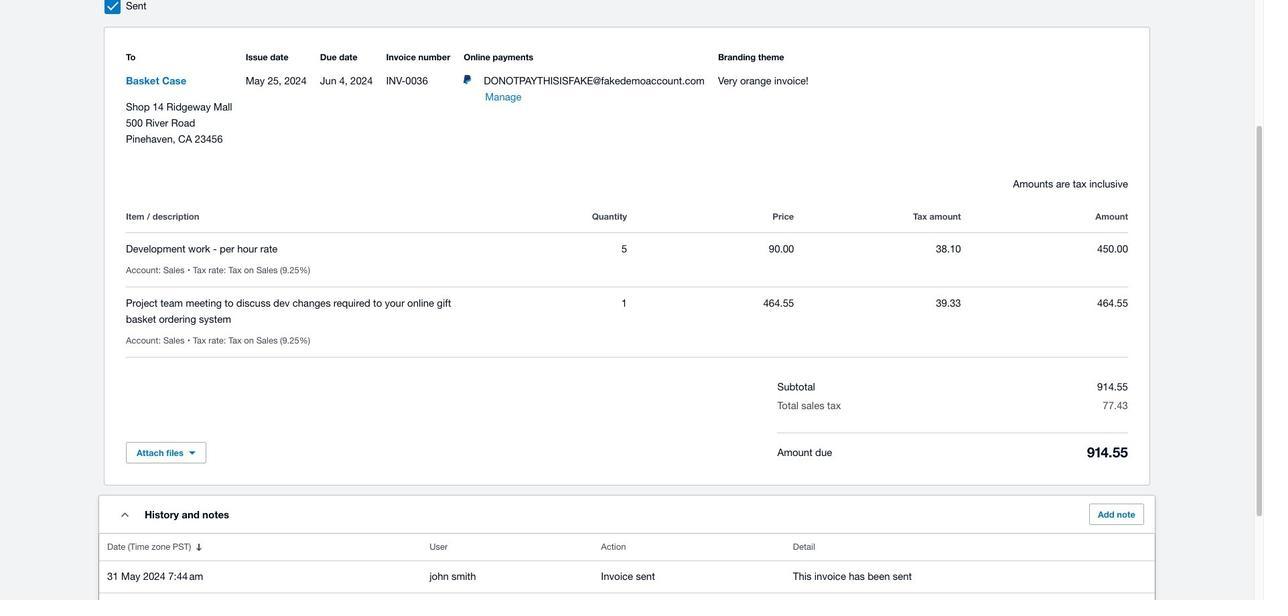 Task type: locate. For each thing, give the bounding box(es) containing it.
row
[[126, 208, 1128, 232], [126, 233, 1128, 287], [126, 287, 1128, 358]]

cell
[[126, 241, 460, 257], [460, 241, 627, 257], [627, 241, 794, 257], [794, 241, 961, 257], [961, 241, 1128, 257], [126, 295, 460, 328], [460, 295, 627, 328], [627, 295, 794, 328], [794, 295, 961, 328], [961, 295, 1128, 328]]

table
[[126, 192, 1128, 358]]

1 column header from the left
[[126, 208, 460, 224]]

4 column header from the left
[[794, 208, 961, 224]]

column header
[[126, 208, 460, 224], [460, 208, 627, 224], [627, 208, 794, 224], [794, 208, 961, 224], [961, 208, 1128, 224]]

list of history for this document element
[[99, 534, 1155, 600]]

5 column header from the left
[[961, 208, 1128, 224]]

row group
[[126, 232, 1128, 358]]

3 column header from the left
[[627, 208, 794, 224]]



Task type: vqa. For each thing, say whether or not it's contained in the screenshot.
Intro Banner body element
no



Task type: describe. For each thing, give the bounding box(es) containing it.
toggle image
[[121, 512, 128, 517]]

3 row from the top
[[126, 287, 1128, 358]]

gateway image
[[464, 75, 472, 84]]

1 row from the top
[[126, 208, 1128, 232]]

2 column header from the left
[[460, 208, 627, 224]]

2 row from the top
[[126, 233, 1128, 287]]



